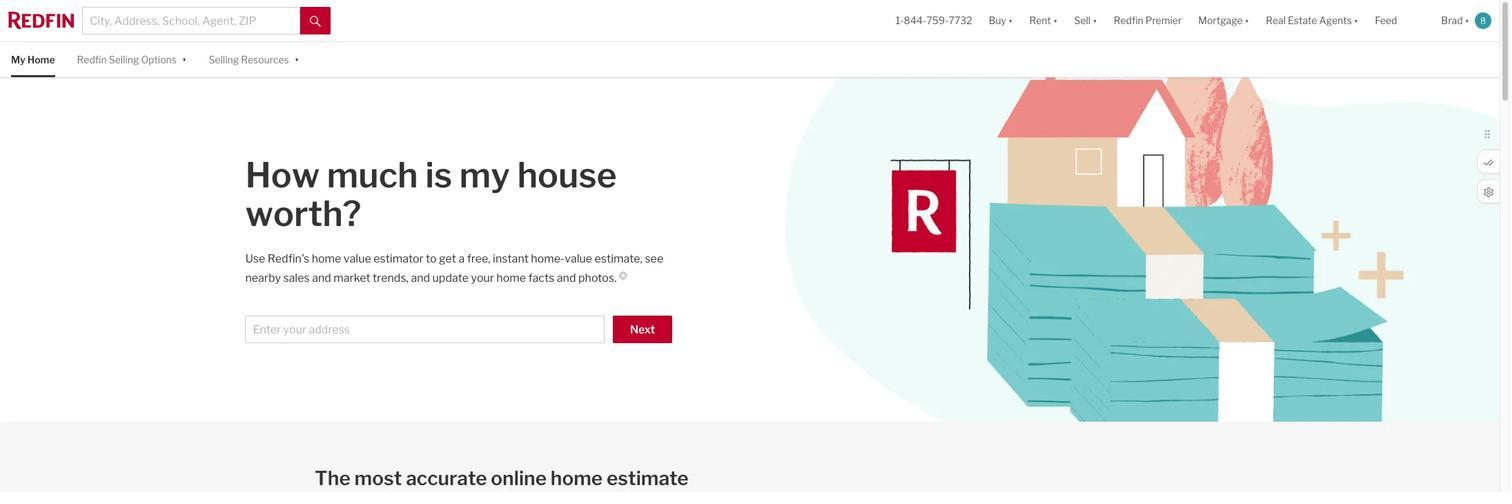 Task type: describe. For each thing, give the bounding box(es) containing it.
redfin's
[[268, 253, 309, 266]]

estate
[[1288, 15, 1317, 26]]

home-
[[531, 253, 565, 266]]

1 vertical spatial home
[[497, 272, 526, 285]]

▾ right sell on the top of page
[[1093, 15, 1097, 26]]

facts
[[528, 272, 555, 285]]

see
[[645, 253, 663, 266]]

844-
[[904, 15, 927, 26]]

estimate,
[[595, 253, 643, 266]]

buy ▾ button
[[989, 0, 1013, 41]]

home
[[27, 54, 55, 66]]

▾ right agents
[[1354, 15, 1359, 26]]

selling inside the 'selling resources ▾'
[[209, 54, 239, 66]]

selling resources link
[[209, 42, 289, 77]]

next button
[[613, 316, 672, 344]]

1-844-759-7732
[[896, 15, 972, 26]]

rent
[[1029, 15, 1051, 26]]

rent ▾
[[1029, 15, 1058, 26]]

redfin premier button
[[1106, 0, 1190, 41]]

worth?
[[245, 193, 361, 235]]

my
[[11, 54, 25, 66]]

instant
[[493, 253, 529, 266]]

▾ inside 'redfin selling options ▾'
[[182, 53, 187, 65]]

my home
[[11, 54, 55, 66]]

▾ inside the 'selling resources ▾'
[[295, 53, 299, 65]]

real estate agents ▾
[[1266, 15, 1359, 26]]

accurate
[[406, 467, 487, 491]]

nearby
[[245, 272, 281, 285]]

options
[[141, 54, 177, 66]]

0 vertical spatial home
[[312, 253, 341, 266]]

buy ▾ button
[[981, 0, 1021, 41]]

1-
[[896, 15, 904, 26]]

hero banner image
[[759, 77, 1500, 422]]

City, Address, School, Agent, ZIP search field
[[82, 7, 300, 35]]

a
[[459, 253, 465, 266]]

sales
[[283, 272, 310, 285]]

759-
[[927, 15, 949, 26]]

sell
[[1074, 15, 1091, 26]]

brad ▾
[[1441, 15, 1470, 26]]

mortgage
[[1198, 15, 1243, 26]]

how much is my house worth?
[[245, 155, 617, 235]]

market
[[334, 272, 370, 285]]

real
[[1266, 15, 1286, 26]]

feed button
[[1367, 0, 1433, 41]]

buy
[[989, 15, 1006, 26]]

user photo image
[[1475, 12, 1492, 29]]

the most accurate online home estimate
[[315, 467, 689, 491]]

free,
[[467, 253, 491, 266]]

house
[[517, 155, 617, 196]]

use redfin's home value estimator to get a free, instant home-value estimate, see nearby sales and market trends, and update your home facts and photos.
[[245, 253, 663, 285]]

1-844-759-7732 link
[[896, 15, 972, 26]]

2 horizontal spatial home
[[551, 467, 603, 491]]

selling resources ▾
[[209, 53, 299, 66]]

submit search image
[[310, 16, 321, 27]]

redfin selling options ▾
[[77, 53, 187, 66]]

redfin for redfin premier
[[1114, 15, 1144, 26]]

▾ right brad
[[1465, 15, 1470, 26]]

get
[[439, 253, 456, 266]]

premier
[[1146, 15, 1182, 26]]

online
[[491, 467, 547, 491]]

next
[[630, 324, 655, 337]]



Task type: locate. For each thing, give the bounding box(es) containing it.
3 and from the left
[[557, 272, 576, 285]]

agents
[[1319, 15, 1352, 26]]

0 horizontal spatial value
[[344, 253, 371, 266]]

selling left resources
[[209, 54, 239, 66]]

selling inside 'redfin selling options ▾'
[[109, 54, 139, 66]]

selling left options
[[109, 54, 139, 66]]

0 horizontal spatial selling
[[109, 54, 139, 66]]

sell ▾ button
[[1074, 0, 1097, 41]]

mortgage ▾
[[1198, 15, 1249, 26]]

mortgage ▾ button
[[1198, 0, 1249, 41]]

1 horizontal spatial selling
[[209, 54, 239, 66]]

1 and from the left
[[312, 272, 331, 285]]

buy ▾
[[989, 15, 1013, 26]]

sell ▾ button
[[1066, 0, 1106, 41]]

trends,
[[373, 272, 409, 285]]

home
[[312, 253, 341, 266], [497, 272, 526, 285], [551, 467, 603, 491]]

brad
[[1441, 15, 1463, 26]]

your
[[471, 272, 494, 285]]

1 selling from the left
[[109, 54, 139, 66]]

0 vertical spatial redfin
[[1114, 15, 1144, 26]]

1 value from the left
[[344, 253, 371, 266]]

most
[[355, 467, 402, 491]]

rent ▾ button
[[1021, 0, 1066, 41]]

▾ right rent
[[1053, 15, 1058, 26]]

2 and from the left
[[411, 272, 430, 285]]

value
[[344, 253, 371, 266], [565, 253, 592, 266]]

0 horizontal spatial redfin
[[77, 54, 107, 66]]

redfin right home
[[77, 54, 107, 66]]

0 horizontal spatial and
[[312, 272, 331, 285]]

redfin inside "button"
[[1114, 15, 1144, 26]]

estimate
[[607, 467, 689, 491]]

redfin selling options link
[[77, 42, 177, 77]]

resources
[[241, 54, 289, 66]]

much
[[327, 155, 418, 196]]

mortgage ▾ button
[[1190, 0, 1258, 41]]

update
[[432, 272, 469, 285]]

7732
[[949, 15, 972, 26]]

1 vertical spatial redfin
[[77, 54, 107, 66]]

0 horizontal spatial home
[[312, 253, 341, 266]]

my
[[459, 155, 510, 196]]

▾ right options
[[182, 53, 187, 65]]

▾
[[1008, 15, 1013, 26], [1053, 15, 1058, 26], [1093, 15, 1097, 26], [1245, 15, 1249, 26], [1354, 15, 1359, 26], [1465, 15, 1470, 26], [182, 53, 187, 65], [295, 53, 299, 65]]

use
[[245, 253, 265, 266]]

estimator
[[374, 253, 424, 266]]

▾ right mortgage at the top of the page
[[1245, 15, 1249, 26]]

▾ right buy
[[1008, 15, 1013, 26]]

home down instant
[[497, 272, 526, 285]]

value up photos.
[[565, 253, 592, 266]]

to
[[426, 253, 437, 266]]

and
[[312, 272, 331, 285], [411, 272, 430, 285], [557, 272, 576, 285]]

redfin premier
[[1114, 15, 1182, 26]]

and down to
[[411, 272, 430, 285]]

2 selling from the left
[[209, 54, 239, 66]]

Enter your address search field
[[245, 316, 605, 344]]

sell ▾
[[1074, 15, 1097, 26]]

redfin left premier
[[1114, 15, 1144, 26]]

value up the market
[[344, 253, 371, 266]]

photos.
[[578, 272, 617, 285]]

feed
[[1375, 15, 1397, 26]]

2 vertical spatial home
[[551, 467, 603, 491]]

1 horizontal spatial redfin
[[1114, 15, 1144, 26]]

▾ right resources
[[295, 53, 299, 65]]

disclaimer image
[[619, 272, 628, 280]]

home right 'online' on the bottom of the page
[[551, 467, 603, 491]]

and right facts
[[557, 272, 576, 285]]

and right sales
[[312, 272, 331, 285]]

1 horizontal spatial and
[[411, 272, 430, 285]]

selling
[[109, 54, 139, 66], [209, 54, 239, 66]]

redfin inside 'redfin selling options ▾'
[[77, 54, 107, 66]]

is
[[425, 155, 452, 196]]

how
[[245, 155, 320, 196]]

redfin for redfin selling options ▾
[[77, 54, 107, 66]]

real estate agents ▾ link
[[1266, 0, 1359, 41]]

rent ▾ button
[[1029, 0, 1058, 41]]

1 horizontal spatial home
[[497, 272, 526, 285]]

2 horizontal spatial and
[[557, 272, 576, 285]]

the
[[315, 467, 350, 491]]

home up the market
[[312, 253, 341, 266]]

redfin
[[1114, 15, 1144, 26], [77, 54, 107, 66]]

2 value from the left
[[565, 253, 592, 266]]

real estate agents ▾ button
[[1258, 0, 1367, 41]]

my home link
[[11, 42, 55, 77]]

1 horizontal spatial value
[[565, 253, 592, 266]]



Task type: vqa. For each thing, say whether or not it's contained in the screenshot.
bottommost REDFIN
yes



